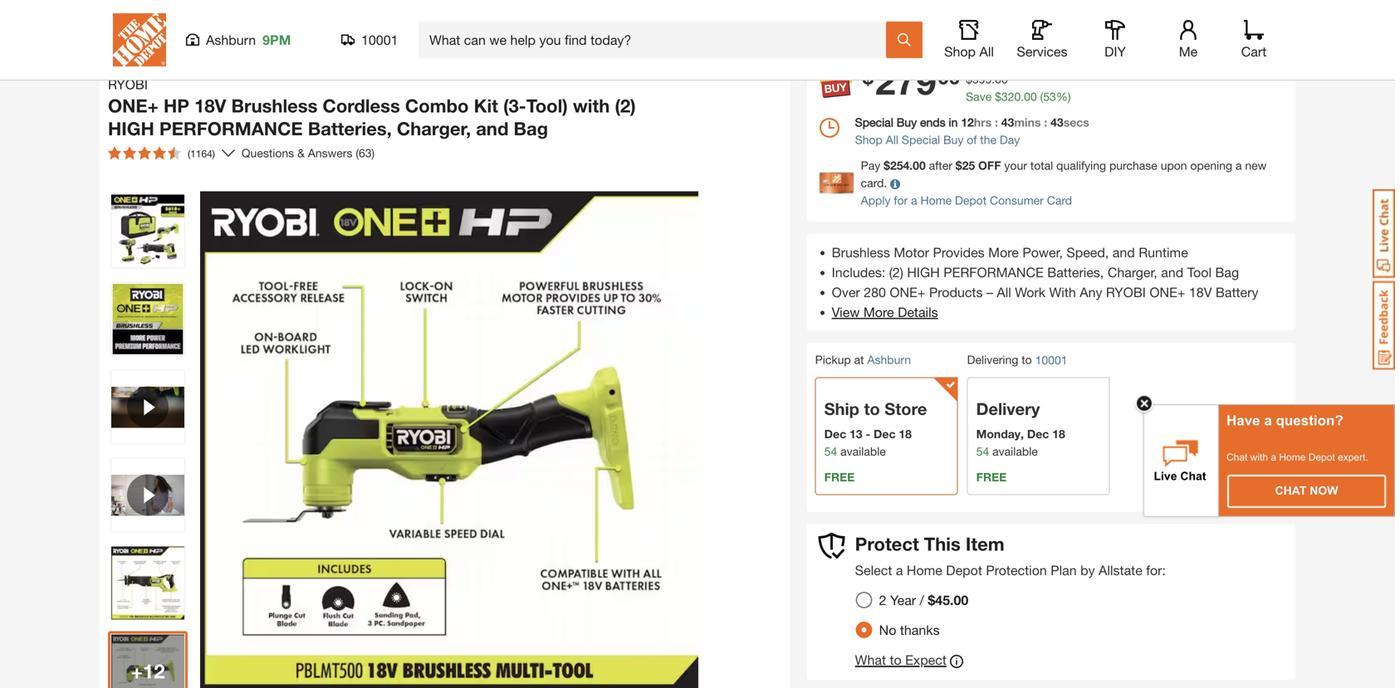 Task type: vqa. For each thing, say whether or not it's contained in the screenshot.
the Tools
yes



Task type: locate. For each thing, give the bounding box(es) containing it.
2 free from the left
[[977, 471, 1007, 484]]

high down motor
[[908, 265, 940, 280]]

0 vertical spatial 18v
[[194, 95, 226, 117]]

with right chat
[[1251, 452, 1269, 463]]

0 vertical spatial ryobi
[[108, 76, 148, 92]]

0 horizontal spatial ryobi
[[108, 76, 148, 92]]

1 vertical spatial to
[[864, 399, 880, 419]]

a right the have
[[1265, 413, 1273, 428]]

ryobi inside ryobi one+ hp 18v brushless cordless combo kit (3-tool) with (2) high performance batteries, charger, and bag
[[108, 76, 148, 92]]

0 vertical spatial and
[[476, 118, 509, 140]]

1 horizontal spatial available
[[993, 445, 1038, 458]]

includes:
[[832, 265, 886, 280]]

available inside delivery monday, dec 18 54 available
[[993, 445, 1038, 458]]

one+ up details
[[890, 285, 926, 300]]

(2) inside ryobi one+ hp 18v brushless cordless combo kit (3-tool) with (2) high performance batteries, charger, and bag
[[615, 95, 636, 117]]

1 horizontal spatial buy
[[944, 133, 964, 147]]

year
[[891, 593, 916, 608]]

charger,
[[397, 118, 471, 140], [1108, 265, 1158, 280]]

have a question?
[[1227, 413, 1344, 428]]

combo left kit
[[405, 95, 469, 117]]

(63)
[[356, 146, 375, 160]]

0 horizontal spatial available
[[841, 445, 886, 458]]

ashburn left 9pm on the top left of page
[[206, 32, 256, 48]]

1 horizontal spatial 54
[[977, 445, 990, 458]]

2 18 from the left
[[1053, 427, 1066, 441]]

shop up 599
[[945, 44, 976, 59]]

1 vertical spatial shop
[[855, 133, 883, 147]]

1 horizontal spatial #
[[1225, 11, 1231, 22]]

chat now link
[[1229, 476, 1386, 507]]

all left the "per"
[[980, 44, 994, 59]]

to inside ship to store dec 13 - dec 18 54 available
[[864, 399, 880, 419]]

and down runtime
[[1162, 265, 1184, 280]]

thanks
[[900, 623, 940, 638]]

+
[[131, 660, 143, 683]]

ryobi down top rated
[[108, 76, 148, 92]]

0 vertical spatial bag
[[514, 118, 548, 140]]

1 horizontal spatial batteries,
[[1048, 265, 1104, 280]]

1 horizontal spatial 18
[[1053, 427, 1066, 441]]

a left new
[[1236, 159, 1242, 172]]

0 horizontal spatial with
[[573, 95, 610, 117]]

cart
[[1242, 44, 1267, 59]]

batteries, inside ryobi one+ hp 18v brushless cordless combo kit (3-tool) with (2) high performance batteries, charger, and bag
[[308, 118, 392, 140]]

1 available from the left
[[841, 445, 886, 458]]

3 dec from the left
[[1028, 427, 1050, 441]]

1 horizontal spatial .
[[1021, 90, 1024, 103]]

bag down (3-
[[514, 118, 548, 140]]

# right the internet on the top right of the page
[[1130, 11, 1135, 22]]

home inside the protect this item select a home depot protection plan by allstate for:
[[907, 563, 943, 579]]

buy left ends
[[897, 115, 917, 129]]

1 horizontal spatial charger,
[[1108, 265, 1158, 280]]

1 vertical spatial ashburn
[[868, 353, 911, 367]]

any
[[1080, 285, 1103, 300]]

18 right monday,
[[1053, 427, 1066, 441]]

18v right hp
[[194, 95, 226, 117]]

1 horizontal spatial 00
[[995, 72, 1008, 86]]

1 vertical spatial brushless
[[832, 245, 891, 260]]

buy down in
[[944, 133, 964, 147]]

brushless inside brushless motor provides more power, speed, and runtime includes: (2) high performance batteries, charger, and tool bag over 280 one+ products – all work with any ryobi one+ 18v battery view more details
[[832, 245, 891, 260]]

12
[[961, 115, 974, 129], [143, 660, 165, 683]]

0 vertical spatial performance
[[159, 118, 303, 140]]

one+ down ryobi link
[[108, 95, 159, 117]]

(2) down motor
[[890, 265, 904, 280]]

ashburn right at
[[868, 353, 911, 367]]

pay $ 254.00 after $ 25 off
[[861, 159, 1002, 172]]

1 # from the left
[[1130, 11, 1135, 22]]

a inside your total qualifying purchase upon opening a new card.
[[1236, 159, 1242, 172]]

card.
[[861, 176, 888, 190]]

all up 254.00
[[886, 133, 899, 147]]

tool up 10001 button
[[340, 11, 365, 27]]

depot
[[955, 194, 987, 207], [1309, 452, 1336, 463], [947, 563, 983, 579]]

power tool combo kits
[[299, 11, 439, 27]]

0 vertical spatial tool
[[340, 11, 365, 27]]

43
[[1002, 115, 1015, 129], [1051, 115, 1064, 129]]

a right select
[[896, 563, 903, 579]]

0 horizontal spatial #
[[1130, 11, 1135, 22]]

questions & answers (63)
[[242, 146, 375, 160]]

0 horizontal spatial 54
[[825, 445, 838, 458]]

special buy ends in 12 hrs : 43 mins : 43 secs shop all special buy of the day
[[855, 115, 1090, 147]]

: right mins
[[1045, 115, 1048, 129]]

0 horizontal spatial 18
[[899, 427, 912, 441]]

shop inside button
[[945, 44, 976, 59]]

: right hrs
[[995, 115, 998, 129]]

monday,
[[977, 427, 1024, 441]]

with right tool)
[[573, 95, 610, 117]]

0 horizontal spatial performance
[[159, 118, 303, 140]]

1 vertical spatial buy
[[944, 133, 964, 147]]

0 horizontal spatial .
[[992, 72, 995, 86]]

(1164) button
[[101, 140, 222, 167]]

purchase
[[1110, 159, 1158, 172]]

1 vertical spatial special
[[902, 133, 941, 147]]

10001 down the power tool combo kits link
[[361, 32, 398, 48]]

0 vertical spatial batteries,
[[308, 118, 392, 140]]

high inside brushless motor provides more power, speed, and runtime includes: (2) high performance batteries, charger, and tool bag over 280 one+ products – all work with any ryobi one+ 18v battery view more details
[[908, 265, 940, 280]]

0 horizontal spatial 00
[[938, 65, 960, 89]]

bag
[[514, 118, 548, 140], [1216, 265, 1240, 280]]

/
[[150, 13, 154, 27], [920, 593, 925, 608]]

1 horizontal spatial all
[[980, 44, 994, 59]]

available down -
[[841, 445, 886, 458]]

1 vertical spatial .
[[1021, 90, 1024, 103]]

feedback link image
[[1373, 281, 1396, 371]]

delivery monday, dec 18 54 available
[[977, 399, 1066, 458]]

4.5 stars image
[[108, 147, 181, 160]]

54 down ship
[[825, 445, 838, 458]]

1 18 from the left
[[899, 427, 912, 441]]

(3-
[[503, 95, 526, 117]]

1 horizontal spatial and
[[1113, 245, 1135, 260]]

more left "power,"
[[989, 245, 1019, 260]]

home up 2 year / $45.00
[[907, 563, 943, 579]]

1 free from the left
[[825, 471, 855, 484]]

1 vertical spatial combo
[[405, 95, 469, 117]]

high
[[108, 118, 154, 140], [908, 265, 940, 280]]

1 horizontal spatial 43
[[1051, 115, 1064, 129]]

2 : from the left
[[1045, 115, 1048, 129]]

$ right pay
[[884, 159, 891, 172]]

1 vertical spatial /
[[920, 593, 925, 608]]

internet
[[1093, 11, 1127, 22]]

shop up pay
[[855, 133, 883, 147]]

combo up 10001 button
[[368, 11, 413, 27]]

dec right monday,
[[1028, 427, 1050, 441]]

2 horizontal spatial and
[[1162, 265, 1184, 280]]

brushless up includes:
[[832, 245, 891, 260]]

1 horizontal spatial bag
[[1216, 265, 1240, 280]]

diy button
[[1089, 20, 1142, 60]]

view more details link
[[832, 304, 939, 320]]

option group
[[850, 586, 982, 645]]

available down monday,
[[993, 445, 1038, 458]]

secs
[[1064, 115, 1090, 129]]

shop all
[[945, 44, 994, 59]]

18v inside brushless motor provides more power, speed, and runtime includes: (2) high performance batteries, charger, and tool bag over 280 one+ products – all work with any ryobi one+ 18v battery view more details
[[1190, 285, 1213, 300]]

-
[[866, 427, 871, 441]]

2 horizontal spatial all
[[997, 285, 1012, 300]]

18 down the store at the right
[[899, 427, 912, 441]]

depot down 25
[[955, 194, 987, 207]]

all right –
[[997, 285, 1012, 300]]

performance up –
[[944, 265, 1044, 280]]

for
[[894, 194, 908, 207]]

$ left 279
[[863, 65, 874, 89]]

hrs
[[974, 115, 992, 129]]

store
[[885, 399, 927, 419]]

0 vertical spatial combo
[[368, 11, 413, 27]]

18 inside ship to store dec 13 - dec 18 54 available
[[899, 427, 912, 441]]

tools link
[[161, 11, 192, 27]]

shop all special buy of the day link
[[820, 131, 1284, 149]]

and
[[476, 118, 509, 140], [1113, 245, 1135, 260], [1162, 265, 1184, 280]]

more down the 280
[[864, 304, 894, 320]]

00
[[938, 65, 960, 89], [995, 72, 1008, 86], [1024, 90, 1037, 103]]

depot left expert. at the right bottom of page
[[1309, 452, 1336, 463]]

card
[[1047, 194, 1073, 207]]

2 horizontal spatial to
[[1022, 353, 1032, 367]]

0 horizontal spatial :
[[995, 115, 998, 129]]

0 vertical spatial charger,
[[397, 118, 471, 140]]

1 vertical spatial charger,
[[1108, 265, 1158, 280]]

allstate
[[1099, 563, 1143, 579]]

to
[[1022, 353, 1032, 367], [864, 399, 880, 419], [890, 652, 902, 668]]

delivery
[[977, 399, 1040, 419]]

0 horizontal spatial more
[[864, 304, 894, 320]]

10001 button
[[341, 32, 399, 48]]

0 vertical spatial high
[[108, 118, 154, 140]]

2 vertical spatial all
[[997, 285, 1012, 300]]

0 vertical spatial ashburn
[[206, 32, 256, 48]]

/ right "year"
[[920, 593, 925, 608]]

save
[[966, 90, 992, 103]]

00 down the shop all
[[938, 65, 960, 89]]

charger, down runtime
[[1108, 265, 1158, 280]]

0 vertical spatial 12
[[961, 115, 974, 129]]

2 available from the left
[[993, 445, 1038, 458]]

a right the 'for' at the right top of the page
[[911, 194, 918, 207]]

1 horizontal spatial 10001
[[1036, 353, 1068, 367]]

1 vertical spatial 18v
[[1190, 285, 1213, 300]]

services button
[[1016, 20, 1069, 60]]

shop
[[945, 44, 976, 59], [855, 133, 883, 147]]

6319071847112 image
[[111, 459, 184, 532]]

charger, inside ryobi one+ hp 18v brushless cordless combo kit (3-tool) with (2) high performance batteries, charger, and bag
[[397, 118, 471, 140]]

free
[[825, 471, 855, 484], [977, 471, 1007, 484]]

opening
[[1191, 159, 1233, 172]]

your total qualifying purchase upon opening a new card.
[[861, 159, 1267, 190]]

13
[[850, 427, 863, 441]]

1 horizontal spatial :
[[1045, 115, 1048, 129]]

new
[[1246, 159, 1267, 172]]

2 54 from the left
[[977, 445, 990, 458]]

43 up day
[[1002, 115, 1015, 129]]

home
[[108, 11, 144, 27], [921, 194, 952, 207], [1280, 452, 1306, 463], [907, 563, 943, 579]]

1 vertical spatial batteries,
[[1048, 265, 1104, 280]]

0 horizontal spatial and
[[476, 118, 509, 140]]

depot down item
[[947, 563, 983, 579]]

0 horizontal spatial /
[[150, 13, 154, 27]]

batteries, down speed,
[[1048, 265, 1104, 280]]

0 horizontal spatial shop
[[855, 133, 883, 147]]

kit
[[474, 95, 498, 117]]

1 horizontal spatial special
[[902, 133, 941, 147]]

18v left battery
[[1190, 285, 1213, 300]]

rated
[[130, 53, 156, 64]]

1 horizontal spatial performance
[[944, 265, 1044, 280]]

0 vertical spatial to
[[1022, 353, 1032, 367]]

1 horizontal spatial high
[[908, 265, 940, 280]]

54 inside delivery monday, dec 18 54 available
[[977, 445, 990, 458]]

1 dec from the left
[[825, 427, 847, 441]]

depot inside the protect this item select a home depot protection plan by allstate for:
[[947, 563, 983, 579]]

one+ down runtime
[[1150, 285, 1186, 300]]

limit
[[966, 55, 992, 69]]

1 horizontal spatial ryobi
[[1107, 285, 1146, 300]]

0 horizontal spatial 18v
[[194, 95, 226, 117]]

home link
[[108, 11, 144, 27]]

a
[[1236, 159, 1242, 172], [911, 194, 918, 207], [1265, 413, 1273, 428], [1271, 452, 1277, 463], [896, 563, 903, 579]]

10001 link
[[1036, 352, 1068, 369]]

0 vertical spatial shop
[[945, 44, 976, 59]]

ryobi right any
[[1107, 285, 1146, 300]]

tool down runtime
[[1188, 265, 1212, 280]]

special up pay
[[855, 115, 894, 129]]

54 inside ship to store dec 13 - dec 18 54 available
[[825, 445, 838, 458]]

all inside brushless motor provides more power, speed, and runtime includes: (2) high performance batteries, charger, and tool bag over 280 one+ products – all work with any ryobi one+ 18v battery view more details
[[997, 285, 1012, 300]]

view
[[832, 304, 860, 320]]

cart link
[[1236, 20, 1273, 60]]

/ inside option group
[[920, 593, 925, 608]]

high up "4.5 stars" image on the left of the page
[[108, 118, 154, 140]]

0 vertical spatial special
[[855, 115, 894, 129]]

1 horizontal spatial free
[[977, 471, 1007, 484]]

charger, down "cordless"
[[397, 118, 471, 140]]

batteries, down "cordless"
[[308, 118, 392, 140]]

delivering
[[968, 353, 1019, 367]]

2 year / $45.00
[[880, 593, 969, 608]]

power
[[299, 11, 337, 27]]

dec left 13
[[825, 427, 847, 441]]

00 right 599
[[995, 72, 1008, 86]]

all inside special buy ends in 12 hrs : 43 mins : 43 secs shop all special buy of the day
[[886, 133, 899, 147]]

43 up shop all special buy of the day link
[[1051, 115, 1064, 129]]

279
[[876, 59, 937, 103]]

(
[[1041, 90, 1044, 103]]

1 horizontal spatial 18v
[[1190, 285, 1213, 300]]

more
[[989, 245, 1019, 260], [864, 304, 894, 320]]

top rated
[[112, 53, 156, 64]]

to inside the delivering to 10001
[[1022, 353, 1032, 367]]

1 horizontal spatial 12
[[961, 115, 974, 129]]

upon
[[1161, 159, 1188, 172]]

0 horizontal spatial charger,
[[397, 118, 471, 140]]

1 horizontal spatial (2)
[[890, 265, 904, 280]]

1 vertical spatial bag
[[1216, 265, 1240, 280]]

special down ends
[[902, 133, 941, 147]]

one+ inside ryobi one+ hp 18v brushless cordless combo kit (3-tool) with (2) high performance batteries, charger, and bag
[[108, 95, 159, 117]]

brushless up the questions
[[231, 95, 318, 117]]

and down kit
[[476, 118, 509, 140]]

brushless inside ryobi one+ hp 18v brushless cordless combo kit (3-tool) with (2) high performance batteries, charger, and bag
[[231, 95, 318, 117]]

/ left tools link
[[150, 13, 154, 27]]

speed,
[[1067, 245, 1109, 260]]

$45.00
[[928, 593, 969, 608]]

to inside "what to expect" "button"
[[890, 652, 902, 668]]

this
[[924, 533, 961, 555]]

00 left (
[[1024, 90, 1037, 103]]

1 vertical spatial more
[[864, 304, 894, 320]]

1 vertical spatial with
[[1251, 452, 1269, 463]]

0 horizontal spatial (2)
[[615, 95, 636, 117]]

1 vertical spatial tool
[[1188, 265, 1212, 280]]

1 vertical spatial ryobi
[[1107, 285, 1146, 300]]

$
[[863, 65, 874, 89], [966, 72, 973, 86], [995, 90, 1002, 103], [884, 159, 891, 172], [956, 159, 963, 172]]

2 vertical spatial to
[[890, 652, 902, 668]]

to right what
[[890, 652, 902, 668]]

0 horizontal spatial to
[[864, 399, 880, 419]]

and right speed,
[[1113, 245, 1135, 260]]

mins
[[1015, 115, 1041, 129]]

performance up (1164)
[[159, 118, 303, 140]]

free down 13
[[825, 471, 855, 484]]

performance
[[159, 118, 303, 140], [944, 265, 1044, 280]]

0 vertical spatial depot
[[955, 194, 987, 207]]

0 horizontal spatial high
[[108, 118, 154, 140]]

$ right the save
[[995, 90, 1002, 103]]

info image
[[891, 179, 901, 189]]

1 vertical spatial high
[[908, 265, 940, 280]]

home up top
[[108, 11, 144, 27]]

0 horizontal spatial batteries,
[[308, 118, 392, 140]]

dec right -
[[874, 427, 896, 441]]

to up -
[[864, 399, 880, 419]]

buy
[[897, 115, 917, 129], [944, 133, 964, 147]]

0 horizontal spatial bag
[[514, 118, 548, 140]]

tool inside brushless motor provides more power, speed, and runtime includes: (2) high performance batteries, charger, and tool bag over 280 one+ products – all work with any ryobi one+ 18v battery view more details
[[1188, 265, 1212, 280]]

0 vertical spatial with
[[573, 95, 610, 117]]

1 horizontal spatial to
[[890, 652, 902, 668]]

$ right after at the right top of the page
[[956, 159, 963, 172]]

0 horizontal spatial special
[[855, 115, 894, 129]]

0 horizontal spatial free
[[825, 471, 855, 484]]

0 vertical spatial 10001
[[361, 32, 398, 48]]

54 down monday,
[[977, 445, 990, 458]]

1 horizontal spatial shop
[[945, 44, 976, 59]]

free down monday,
[[977, 471, 1007, 484]]

1 : from the left
[[995, 115, 998, 129]]

1 vertical spatial and
[[1113, 245, 1135, 260]]

0 horizontal spatial 10001
[[361, 32, 398, 48]]

0 vertical spatial /
[[150, 13, 154, 27]]

10001 right the delivering
[[1036, 353, 1068, 367]]

(2) down what can we help you find today? search box
[[615, 95, 636, 117]]

1 54 from the left
[[825, 445, 838, 458]]

1 horizontal spatial brushless
[[832, 245, 891, 260]]

performance inside ryobi one+ hp 18v brushless cordless combo kit (3-tool) with (2) high performance batteries, charger, and bag
[[159, 118, 303, 140]]

depot for expert.
[[1309, 452, 1336, 463]]

# right "model"
[[1225, 11, 1231, 22]]

bag up battery
[[1216, 265, 1240, 280]]

combo
[[368, 11, 413, 27], [405, 95, 469, 117]]

1 horizontal spatial with
[[1251, 452, 1269, 463]]

to left 10001 link
[[1022, 353, 1032, 367]]

0 horizontal spatial one+
[[108, 95, 159, 117]]



Task type: describe. For each thing, give the bounding box(es) containing it.
provides
[[933, 245, 985, 260]]

ryobi power tool combo kits pblck303k 64.0 image
[[111, 195, 184, 268]]

me
[[1179, 44, 1198, 59]]

0 vertical spatial .
[[992, 72, 995, 86]]

1 horizontal spatial one+
[[890, 285, 926, 300]]

the home depot logo image
[[113, 13, 166, 66]]

after
[[929, 159, 953, 172]]

available inside ship to store dec 13 - dec 18 54 available
[[841, 445, 886, 458]]

protection
[[986, 563, 1047, 579]]

expert.
[[1338, 452, 1369, 463]]

ashburn 9pm
[[206, 32, 291, 48]]

option group containing 2 year /
[[850, 586, 982, 645]]

have
[[1227, 413, 1261, 428]]

me button
[[1162, 20, 1215, 60]]

10001 inside 10001 button
[[361, 32, 398, 48]]

What can we help you find today? search field
[[430, 22, 886, 57]]

00 inside $ 279 00
[[938, 65, 960, 89]]

and inside ryobi one+ hp 18v brushless cordless combo kit (3-tool) with (2) high performance batteries, charger, and bag
[[476, 118, 509, 140]]

high inside ryobi one+ hp 18v brushless cordless combo kit (3-tool) with (2) high performance batteries, charger, and bag
[[108, 118, 154, 140]]

$ 279 00
[[863, 59, 960, 103]]

free for monday,
[[977, 471, 1007, 484]]

apply now image
[[820, 172, 861, 194]]

plan
[[1051, 563, 1077, 579]]

power,
[[1023, 245, 1063, 260]]

12 inside special buy ends in 12 hrs : 43 mins : 43 secs shop all special buy of the day
[[961, 115, 974, 129]]

answers
[[308, 146, 353, 160]]

chat with a home depot expert.
[[1227, 452, 1369, 463]]

what
[[855, 652, 886, 668]]

pickup at ashburn
[[816, 353, 911, 367]]

dec inside delivery monday, dec 18 54 available
[[1028, 427, 1050, 441]]

18 inside delivery monday, dec 18 54 available
[[1053, 427, 1066, 441]]

no
[[880, 623, 897, 638]]

total
[[1031, 159, 1054, 172]]

ryobi link
[[108, 74, 155, 94]]

(1164)
[[188, 148, 215, 160]]

battery
[[1216, 285, 1259, 300]]

2 43 from the left
[[1051, 115, 1064, 129]]

order
[[1025, 55, 1052, 69]]

over
[[832, 285, 860, 300]]

power tool combo kits link
[[299, 11, 439, 27]]

live chat image
[[1373, 189, 1396, 278]]

motor
[[894, 245, 930, 260]]

of
[[967, 133, 977, 147]]

shop all button
[[943, 20, 996, 60]]

kits
[[416, 11, 439, 27]]

(1164) link
[[101, 140, 235, 167]]

a right chat
[[1271, 452, 1277, 463]]

protect this item select a home depot protection plan by allstate for:
[[855, 533, 1166, 579]]

$ inside $ 279 00
[[863, 65, 874, 89]]

to for expect
[[890, 652, 902, 668]]

home / tools
[[108, 11, 192, 27]]

chat
[[1227, 452, 1248, 463]]

tools
[[161, 11, 192, 27]]

details
[[898, 304, 939, 320]]

0 horizontal spatial tool
[[340, 11, 365, 27]]

0 vertical spatial buy
[[897, 115, 917, 129]]

9pm
[[263, 32, 291, 48]]

2 horizontal spatial 00
[[1024, 90, 1037, 103]]

by
[[1081, 563, 1095, 579]]

ryobi inside brushless motor provides more power, speed, and runtime includes: (2) high performance batteries, charger, and tool bag over 280 one+ products – all work with any ryobi one+ 18v battery view more details
[[1107, 285, 1146, 300]]

batteries, inside brushless motor provides more power, speed, and runtime includes: (2) high performance batteries, charger, and tool bag over 280 one+ products – all work with any ryobi one+ 18v battery view more details
[[1048, 265, 1104, 280]]

to for store
[[864, 399, 880, 419]]

model
[[1194, 11, 1222, 22]]

0 vertical spatial more
[[989, 245, 1019, 260]]

ryobi power tool combo kits pblck303k a0.3 image
[[111, 635, 184, 689]]

to for 10001
[[1022, 353, 1032, 367]]

2
[[880, 593, 887, 608]]

diy
[[1105, 44, 1126, 59]]

expect
[[906, 652, 947, 668]]

select
[[855, 563, 893, 579]]

runtime
[[1139, 245, 1189, 260]]

18v inside ryobi one+ hp 18v brushless cordless combo kit (3-tool) with (2) high performance batteries, charger, and bag
[[194, 95, 226, 117]]

services
[[1017, 44, 1068, 59]]

bag inside ryobi one+ hp 18v brushless cordless combo kit (3-tool) with (2) high performance batteries, charger, and bag
[[514, 118, 548, 140]]

home down after at the right top of the page
[[921, 194, 952, 207]]

day
[[1000, 133, 1020, 147]]

for:
[[1147, 563, 1166, 579]]

599
[[973, 72, 992, 86]]

0 horizontal spatial 12
[[143, 660, 165, 683]]

(2) inside brushless motor provides more power, speed, and runtime includes: (2) high performance batteries, charger, and tool bag over 280 one+ products – all work with any ryobi one+ 18v battery view more details
[[890, 265, 904, 280]]

combo inside ryobi one+ hp 18v brushless cordless combo kit (3-tool) with (2) high performance batteries, charger, and bag
[[405, 95, 469, 117]]

home up chat
[[1280, 452, 1306, 463]]

/ inside home / tools
[[150, 13, 154, 27]]

chat
[[1276, 485, 1307, 497]]

$ down limit
[[966, 72, 973, 86]]

&
[[297, 146, 305, 160]]

charger, inside brushless motor provides more power, speed, and runtime includes: (2) high performance batteries, charger, and tool bag over 280 one+ products – all work with any ryobi one+ 18v battery view more details
[[1108, 265, 1158, 280]]

1 43 from the left
[[1002, 115, 1015, 129]]

with inside ryobi one+ hp 18v brushless cordless combo kit (3-tool) with (2) high performance batteries, charger, and bag
[[573, 95, 610, 117]]

top
[[112, 53, 128, 64]]

hp
[[164, 95, 189, 117]]

ship to store dec 13 - dec 18 54 available
[[825, 399, 927, 458]]

ends
[[920, 115, 946, 129]]

bag inside brushless motor provides more power, speed, and runtime includes: (2) high performance batteries, charger, and tool bag over 280 one+ products – all work with any ryobi one+ 18v battery view more details
[[1216, 265, 1240, 280]]

2 dec from the left
[[874, 427, 896, 441]]

2 # from the left
[[1225, 11, 1231, 22]]

products
[[930, 285, 983, 300]]

performance inside brushless motor provides more power, speed, and runtime includes: (2) high performance batteries, charger, and tool bag over 280 one+ products – all work with any ryobi one+ 18v battery view more details
[[944, 265, 1044, 280]]

53
[[1044, 90, 1057, 103]]

ashburn button
[[868, 353, 911, 367]]

the
[[981, 133, 997, 147]]

25
[[963, 159, 975, 172]]

10001 inside the delivering to 10001
[[1036, 353, 1068, 367]]

ryobi power tool combo kits pblck303k e1.1 image
[[111, 283, 184, 356]]

ryobi power tool combo kits pblck303k 40.2 image
[[111, 547, 184, 620]]

apply
[[861, 194, 891, 207]]

free for to
[[825, 471, 855, 484]]

a inside the protect this item select a home depot protection plan by allstate for:
[[896, 563, 903, 579]]

cordless
[[323, 95, 400, 117]]

apply for a home depot consumer card link
[[861, 194, 1073, 207]]

in
[[949, 115, 958, 129]]

320
[[1002, 90, 1021, 103]]

per
[[1004, 55, 1021, 69]]

your
[[1005, 159, 1028, 172]]

ship
[[825, 399, 860, 419]]

questions
[[242, 146, 294, 160]]

what to expect
[[855, 652, 947, 668]]

consumer
[[990, 194, 1044, 207]]

limit per order $ 599 . 00 save $ 320 . 00 ( 53 %)
[[966, 55, 1071, 103]]

question?
[[1277, 413, 1344, 428]]

0 horizontal spatial ashburn
[[206, 32, 256, 48]]

brushless motor provides more power, speed, and runtime includes: (2) high performance batteries, charger, and tool bag over 280 one+ products – all work with any ryobi one+ 18v battery view more details
[[832, 245, 1259, 320]]

2 vertical spatial and
[[1162, 265, 1184, 280]]

no thanks
[[880, 623, 940, 638]]

6313557321112 image
[[111, 371, 184, 444]]

at
[[855, 353, 864, 367]]

shop inside special buy ends in 12 hrs : 43 mins : 43 secs shop all special buy of the day
[[855, 133, 883, 147]]

pay
[[861, 159, 881, 172]]

all inside shop all button
[[980, 44, 994, 59]]

depot for consumer
[[955, 194, 987, 207]]

%)
[[1057, 90, 1071, 103]]

qualifying
[[1057, 159, 1107, 172]]

internet # 314857867 model # pblck303k
[[1093, 11, 1289, 22]]

with
[[1050, 285, 1076, 300]]

2 horizontal spatial one+
[[1150, 285, 1186, 300]]



